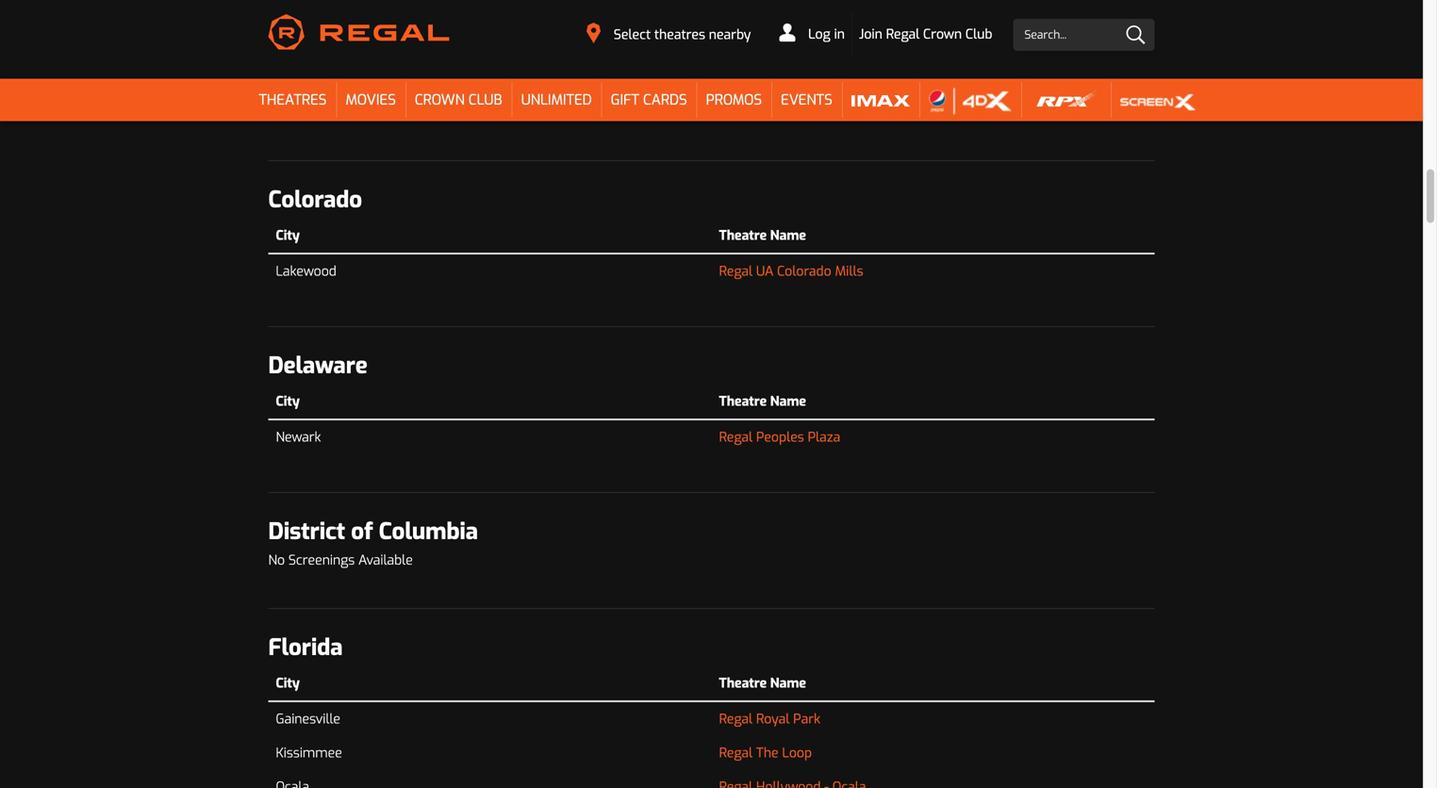 Task type: vqa. For each thing, say whether or not it's contained in the screenshot.
the top Every
no



Task type: locate. For each thing, give the bounding box(es) containing it.
0 horizontal spatial club
[[469, 90, 502, 109]]

gift cards link
[[602, 79, 697, 121]]

2 theatre from the top
[[719, 393, 767, 410]]

city down the florida
[[276, 675, 300, 692]]

regal natomas marketplace & rpx link
[[719, 29, 929, 46]]

peoples
[[757, 429, 805, 446]]

map marker icon image
[[587, 23, 601, 43]]

Search... text field
[[1014, 19, 1155, 51]]

regal stockton city center link
[[719, 96, 880, 115]]

gainesville
[[276, 711, 341, 728]]

the
[[757, 745, 779, 762]]

santa
[[276, 63, 310, 80]]

1 stockton from the left
[[276, 97, 329, 114]]

2 theatre name from the top
[[719, 393, 807, 410]]

colorado right ua
[[778, 263, 832, 280]]

canyon
[[813, 63, 858, 80]]

name up regal ua colorado mills
[[771, 227, 807, 244]]

promos
[[706, 90, 762, 109]]

name for peoples
[[771, 393, 807, 410]]

1 theatre name from the top
[[719, 227, 807, 244]]

0 vertical spatial theatre name
[[719, 227, 807, 244]]

theatre for ua
[[719, 227, 767, 244]]

colorado
[[268, 185, 362, 215], [778, 263, 832, 280]]

3 theatre name from the top
[[719, 675, 807, 692]]

0 horizontal spatial crown
[[415, 90, 465, 109]]

park
[[794, 711, 821, 728]]

regal image
[[268, 14, 450, 49]]

theatre up ua
[[719, 227, 767, 244]]

user icon image
[[780, 23, 796, 42]]

1 vertical spatial theatre name
[[719, 393, 807, 410]]

0 horizontal spatial colorado
[[268, 185, 362, 215]]

0 horizontal spatial stockton
[[276, 97, 329, 114]]

1 vertical spatial crown
[[415, 90, 465, 109]]

theatre name up ua
[[719, 227, 807, 244]]

stockton
[[276, 97, 329, 114], [757, 97, 810, 114]]

theatre name for ua
[[719, 227, 807, 244]]

loop
[[783, 745, 812, 762]]

columbia
[[379, 517, 478, 547]]

crown right &
[[924, 25, 963, 43]]

3 theatre from the top
[[719, 675, 767, 692]]

edwards
[[757, 63, 809, 80]]

regal for regal stockton city center
[[719, 97, 753, 114]]

screenings
[[289, 552, 355, 569]]

2 vertical spatial theatre name
[[719, 675, 807, 692]]

rpx - regal premium experience image
[[1031, 87, 1102, 115]]

join regal crown club link
[[853, 11, 1000, 57]]

nearby
[[709, 26, 751, 43]]

imax image
[[852, 87, 910, 115]]

1 vertical spatial colorado
[[778, 263, 832, 280]]

sacramento
[[276, 29, 349, 46]]

regal
[[887, 25, 920, 43], [719, 29, 753, 46], [719, 63, 753, 80], [719, 97, 753, 114], [719, 263, 753, 280], [719, 429, 753, 446], [719, 711, 753, 728], [719, 745, 753, 762]]

delaware
[[268, 351, 368, 381]]

city
[[814, 97, 836, 114], [276, 227, 300, 244], [276, 393, 300, 410], [276, 675, 300, 692]]

gift
[[611, 90, 640, 109]]

0 vertical spatial theatre
[[719, 227, 767, 244]]

0 vertical spatial name
[[771, 227, 807, 244]]

club left unlimited
[[469, 90, 502, 109]]

1 vertical spatial name
[[771, 393, 807, 410]]

join regal crown club
[[859, 25, 993, 43]]

cards
[[643, 90, 688, 109]]

log
[[809, 25, 831, 43]]

1 name from the top
[[771, 227, 807, 244]]

0 vertical spatial crown
[[924, 25, 963, 43]]

theatre up regal peoples plaza
[[719, 393, 767, 410]]

theatre up regal royal park
[[719, 675, 767, 692]]

stockton down edwards
[[757, 97, 810, 114]]

1 vertical spatial club
[[469, 90, 502, 109]]

regal inside regal the loop 'link'
[[719, 745, 753, 762]]

in
[[835, 25, 845, 43]]

theatres
[[655, 26, 706, 43]]

1 vertical spatial theatre
[[719, 393, 767, 410]]

ua
[[757, 263, 774, 280]]

name for ua
[[771, 227, 807, 244]]

regal for regal royal park
[[719, 711, 753, 728]]

theatre name up regal royal park
[[719, 675, 807, 692]]

regal inside join regal crown club link
[[887, 25, 920, 43]]

2 vertical spatial name
[[771, 675, 807, 692]]

name
[[771, 227, 807, 244], [771, 393, 807, 410], [771, 675, 807, 692]]

2 vertical spatial theatre
[[719, 675, 767, 692]]

santa clarita
[[276, 63, 353, 80]]

regal the loop
[[719, 745, 812, 762]]

regal inside regal peoples plaza link
[[719, 429, 753, 446]]

0 vertical spatial club
[[966, 25, 993, 43]]

2 name from the top
[[771, 393, 807, 410]]

name up 'peoples'
[[771, 393, 807, 410]]

city up 'newark' in the bottom left of the page
[[276, 393, 300, 410]]

select theatres nearby link
[[575, 18, 764, 50]]

regal inside regal ua colorado mills link
[[719, 263, 753, 280]]

club right rpx
[[966, 25, 993, 43]]

club
[[966, 25, 993, 43], [469, 90, 502, 109]]

stockton down santa
[[276, 97, 329, 114]]

select theatres nearby
[[614, 26, 751, 43]]

events
[[781, 90, 833, 109]]

crown right movies
[[415, 90, 465, 109]]

colorado up lakewood
[[268, 185, 362, 215]]

regal inside regal royal park link
[[719, 711, 753, 728]]

gift cards
[[611, 90, 688, 109]]

1 horizontal spatial stockton
[[757, 97, 810, 114]]

no
[[268, 552, 285, 569]]

crown
[[924, 25, 963, 43], [415, 90, 465, 109]]

1 horizontal spatial colorado
[[778, 263, 832, 280]]

available
[[359, 552, 413, 569]]

theatre name
[[719, 227, 807, 244], [719, 393, 807, 410], [719, 675, 807, 692]]

theatre
[[719, 227, 767, 244], [719, 393, 767, 410], [719, 675, 767, 692]]

1 theatre from the top
[[719, 227, 767, 244]]

clarita
[[314, 63, 353, 80]]

1 horizontal spatial crown
[[924, 25, 963, 43]]

select
[[614, 26, 651, 43]]

regal royal park
[[719, 711, 821, 728]]

regal inside regal edwards canyon country link
[[719, 63, 753, 80]]

events link
[[772, 79, 842, 121]]

name up royal
[[771, 675, 807, 692]]

regal inside regal stockton city center link
[[719, 97, 753, 114]]

theatre name up regal peoples plaza
[[719, 393, 807, 410]]

crown club link
[[406, 79, 512, 121]]

1 horizontal spatial club
[[966, 25, 993, 43]]

theatre name for peoples
[[719, 393, 807, 410]]



Task type: describe. For each thing, give the bounding box(es) containing it.
screenx image
[[1121, 87, 1197, 115]]

club inside "link"
[[469, 90, 502, 109]]

join
[[859, 25, 883, 43]]

unlimited link
[[512, 79, 602, 121]]

theatres
[[259, 90, 327, 109]]

regal for regal the loop
[[719, 745, 753, 762]]

plaza
[[808, 429, 841, 446]]

regal edwards canyon country
[[719, 63, 909, 80]]

regal for regal ua colorado mills
[[719, 263, 753, 280]]

movies
[[346, 90, 396, 109]]

regal ua colorado mills
[[719, 263, 864, 280]]

of
[[351, 517, 373, 547]]

country
[[861, 63, 909, 80]]

crown inside "link"
[[415, 90, 465, 109]]

kissimmee
[[276, 745, 342, 762]]

regal for regal natomas marketplace & rpx
[[719, 29, 753, 46]]

newark
[[276, 429, 321, 446]]

regal edwards canyon country link
[[719, 62, 909, 81]]

regal peoples plaza
[[719, 429, 841, 446]]

center
[[840, 97, 880, 114]]

regal royal park link
[[719, 710, 821, 729]]

&
[[892, 29, 901, 46]]

regal for regal peoples plaza
[[719, 429, 753, 446]]

district of columbia no screenings available
[[268, 517, 478, 569]]

movies link
[[336, 79, 406, 121]]

regal natomas marketplace & rpx
[[719, 29, 929, 46]]

3 name from the top
[[771, 675, 807, 692]]

unlimited
[[521, 90, 592, 109]]

city up lakewood
[[276, 227, 300, 244]]

city left center
[[814, 97, 836, 114]]

0 vertical spatial colorado
[[268, 185, 362, 215]]

regal ua colorado mills link
[[719, 262, 864, 281]]

log in link
[[773, 11, 853, 58]]

royal
[[757, 711, 790, 728]]

promos link
[[697, 79, 772, 121]]

log in
[[805, 25, 845, 43]]

florida
[[268, 633, 343, 663]]

regal the loop link
[[719, 744, 812, 763]]

regal for regal edwards canyon country
[[719, 63, 753, 80]]

pepsi 4dx logo image
[[929, 87, 1012, 115]]

mills
[[835, 263, 864, 280]]

crown club
[[415, 90, 502, 109]]

marketplace
[[815, 29, 889, 46]]

theatres link
[[250, 79, 336, 121]]

lakewood
[[276, 263, 337, 280]]

district
[[268, 517, 345, 547]]

rpx
[[905, 29, 929, 46]]

2 stockton from the left
[[757, 97, 810, 114]]

regal peoples plaza link
[[719, 428, 841, 447]]

natomas
[[756, 29, 811, 46]]

theatre for peoples
[[719, 393, 767, 410]]

regal stockton city center
[[719, 97, 880, 114]]



